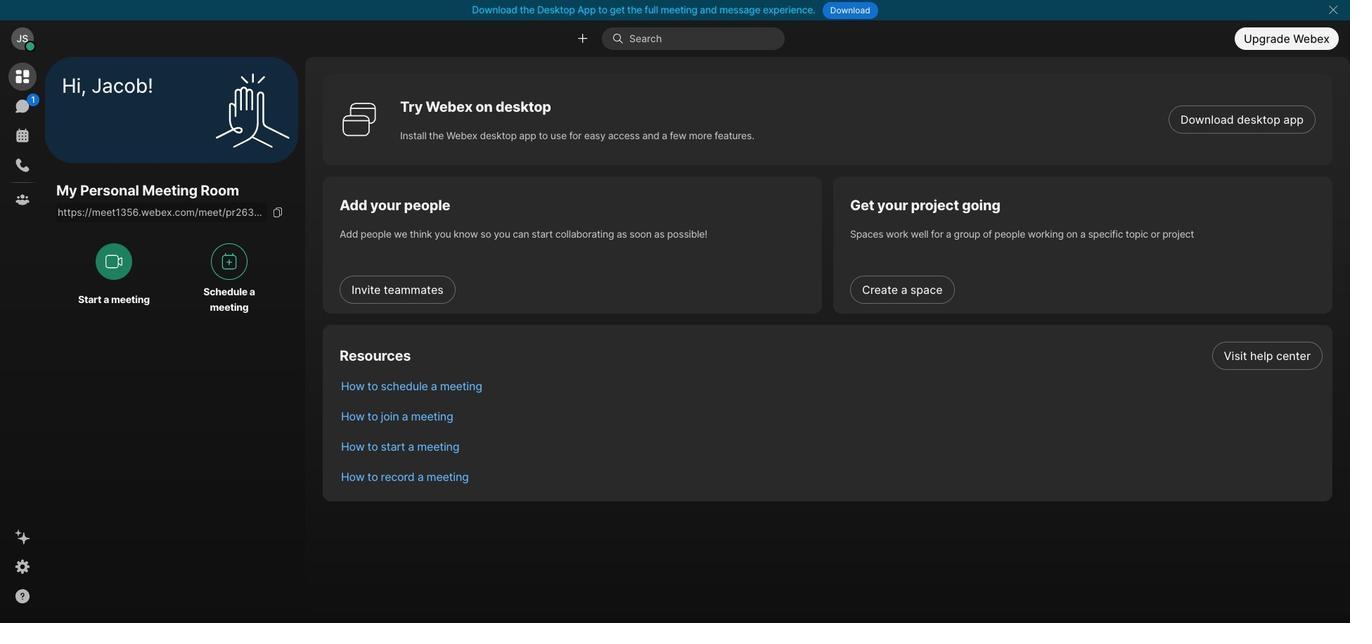 Task type: vqa. For each thing, say whether or not it's contained in the screenshot.
navigation at left
yes



Task type: describe. For each thing, give the bounding box(es) containing it.
webex tab list
[[8, 63, 39, 214]]

1 list item from the top
[[330, 340, 1333, 371]]

3 list item from the top
[[330, 401, 1333, 431]]



Task type: locate. For each thing, give the bounding box(es) containing it.
cancel_16 image
[[1328, 4, 1339, 15]]

5 list item from the top
[[330, 461, 1333, 492]]

two hands high fiving image
[[210, 68, 295, 152]]

list item
[[330, 340, 1333, 371], [330, 371, 1333, 401], [330, 401, 1333, 431], [330, 431, 1333, 461], [330, 461, 1333, 492]]

2 list item from the top
[[330, 371, 1333, 401]]

navigation
[[0, 57, 45, 623]]

None text field
[[56, 203, 267, 222]]

4 list item from the top
[[330, 431, 1333, 461]]



